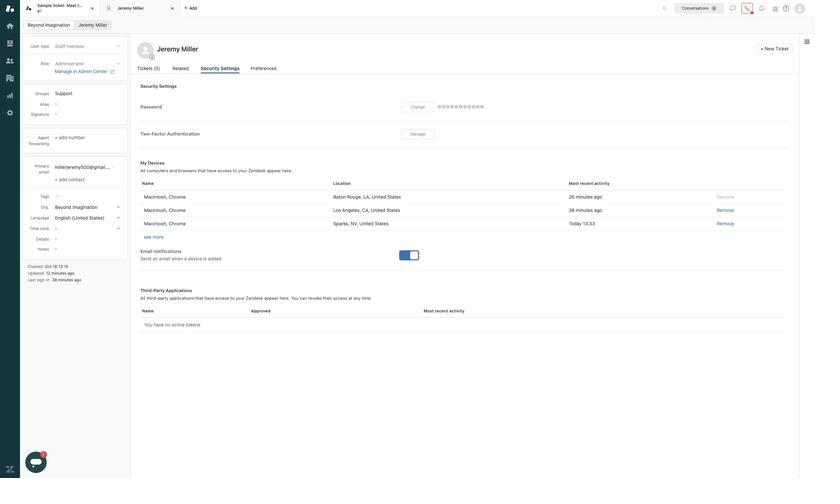 Task type: locate. For each thing, give the bounding box(es) containing it.
apps image
[[805, 39, 811, 44]]

0 horizontal spatial most
[[424, 308, 434, 313]]

0 vertical spatial most recent activity
[[569, 181, 610, 186]]

0 vertical spatial jeremy miller
[[118, 6, 144, 11]]

rouge,
[[348, 194, 363, 200]]

1 horizontal spatial you
[[291, 295, 299, 301]]

is
[[203, 256, 207, 261]]

ticket:
[[53, 3, 66, 8]]

remove for 38 minutes ago
[[718, 207, 735, 213]]

1 vertical spatial that
[[195, 295, 203, 301]]

sparks, nv, united states
[[334, 221, 389, 226]]

beyond down #1
[[28, 22, 44, 28]]

1 vertical spatial remove
[[718, 207, 735, 213]]

1 vertical spatial states
[[387, 207, 401, 213]]

here.
[[282, 168, 293, 173], [280, 295, 290, 301]]

0 horizontal spatial jeremy
[[79, 22, 94, 28]]

zendesk
[[249, 168, 266, 173], [246, 295, 263, 301]]

name for computers
[[142, 181, 154, 186]]

manage down change button
[[411, 132, 426, 137]]

arrow down image for -
[[117, 228, 120, 229]]

you left the 'can'
[[291, 295, 299, 301]]

miller
[[133, 6, 144, 11], [96, 22, 107, 28]]

most recent activity
[[569, 181, 610, 186], [424, 308, 465, 313]]

0 horizontal spatial manage
[[55, 68, 72, 74]]

1 vertical spatial arrow down image
[[117, 207, 120, 208]]

los
[[334, 207, 341, 213]]

1 name from the top
[[142, 181, 154, 186]]

38 down 26
[[569, 207, 575, 213]]

notifications
[[154, 249, 182, 254]]

0 vertical spatial remove link
[[718, 207, 735, 213]]

the
[[78, 3, 84, 8]]

beyond imagination up the english (united states) on the left top
[[55, 204, 98, 210]]

0 horizontal spatial activity
[[450, 308, 465, 313]]

here. inside my devices all computers and browsers that have access to your zendesk appear here.
[[282, 168, 293, 173]]

1 horizontal spatial miller
[[133, 6, 144, 11]]

+ left new
[[761, 46, 764, 51]]

party
[[158, 295, 169, 301]]

email down notifications
[[159, 256, 170, 261]]

0 vertical spatial add
[[190, 6, 197, 11]]

arrow down image inside staff member button
[[117, 46, 120, 47]]

None text field
[[155, 44, 755, 54]]

have right browsers
[[207, 168, 217, 173]]

0 vertical spatial in
[[73, 68, 77, 74]]

states for baton rouge, la, united states
[[388, 194, 401, 200]]

1 vertical spatial imagination
[[73, 204, 98, 210]]

jeremy miller link
[[74, 20, 112, 30]]

jeremy miller inside secondary element
[[79, 22, 107, 28]]

1 vertical spatial manage
[[411, 132, 426, 137]]

zendesk inside third-party applications all third-party applications that have access to your zendesk appear here. you can revoke their access at any time.
[[246, 295, 263, 301]]

manage
[[55, 68, 72, 74], [411, 132, 426, 137]]

an
[[153, 256, 158, 261]]

sign-
[[37, 277, 47, 282]]

beyond imagination inside "link"
[[28, 22, 70, 28]]

united right nv,
[[360, 221, 374, 226]]

beyond
[[28, 22, 44, 28], [55, 204, 71, 210]]

los angeles, ca, united states
[[334, 207, 401, 213]]

1 vertical spatial here.
[[280, 295, 290, 301]]

oct
[[45, 264, 52, 269]]

have left 'no' on the bottom of the page
[[154, 322, 164, 328]]

2 vertical spatial arrow down image
[[117, 217, 120, 219]]

imagination up english (united states) button
[[73, 204, 98, 210]]

1 vertical spatial jeremy
[[79, 22, 94, 28]]

0 vertical spatial beyond imagination
[[28, 22, 70, 28]]

recent for my devices all computers and browsers that have access to your zendesk appear here.
[[581, 181, 594, 186]]

0 vertical spatial imagination
[[45, 22, 70, 28]]

you have no active tokens
[[145, 322, 200, 328]]

email
[[39, 170, 49, 175], [159, 256, 170, 261]]

0 vertical spatial zendesk
[[249, 168, 266, 173]]

manage down administrator
[[55, 68, 72, 74]]

email notifications send an email when a device is added
[[141, 249, 222, 261]]

2 vertical spatial add
[[59, 177, 67, 182]]

0 vertical spatial recent
[[581, 181, 594, 186]]

arrow down image inside english (united states) button
[[117, 217, 120, 219]]

user type
[[31, 44, 49, 49]]

in
[[73, 68, 77, 74], [47, 277, 50, 282]]

to inside third-party applications all third-party applications that have access to your zendesk appear here. you can revoke their access at any time.
[[231, 295, 235, 301]]

arrow down image
[[117, 46, 120, 47], [117, 207, 120, 208], [117, 217, 120, 219]]

1 vertical spatial your
[[236, 295, 245, 301]]

●●●●●●●●●●●
[[438, 104, 485, 109]]

tags
[[40, 194, 49, 199]]

2 name from the top
[[142, 308, 154, 313]]

beyond up english
[[55, 204, 71, 210]]

tab
[[20, 0, 100, 17]]

can
[[300, 295, 307, 301]]

2 all from the top
[[141, 295, 146, 301]]

recent
[[581, 181, 594, 186], [435, 308, 449, 313]]

minutes down '26 minutes ago'
[[576, 207, 594, 213]]

1 vertical spatial zendesk
[[246, 295, 263, 301]]

0 horizontal spatial 38
[[52, 277, 57, 282]]

1 vertical spatial appear
[[265, 295, 279, 301]]

1 vertical spatial beyond
[[55, 204, 71, 210]]

1 vertical spatial in
[[47, 277, 50, 282]]

preferences link
[[251, 65, 278, 73]]

imagination inside "link"
[[45, 22, 70, 28]]

jeremy miller tab
[[100, 0, 180, 17]]

1 vertical spatial miller
[[96, 22, 107, 28]]

new
[[765, 46, 775, 51]]

manage for manage
[[411, 132, 426, 137]]

add for add number
[[59, 135, 67, 140]]

0 vertical spatial miller
[[133, 6, 144, 11]]

#1
[[37, 9, 42, 14]]

2 remove link from the top
[[718, 221, 735, 226]]

security down tickets (5) link
[[141, 83, 158, 89]]

1 vertical spatial you
[[145, 322, 153, 328]]

details
[[36, 237, 49, 242]]

+ new ticket
[[761, 46, 790, 51]]

ago
[[595, 194, 603, 200], [595, 207, 603, 213], [68, 271, 75, 276], [74, 277, 81, 282]]

that
[[198, 168, 206, 173], [195, 295, 203, 301]]

1 vertical spatial recent
[[435, 308, 449, 313]]

that right applications
[[195, 295, 203, 301]]

most for all computers and browsers that have access to your zendesk appear here.
[[569, 181, 579, 186]]

two-
[[141, 131, 152, 136]]

3 remove from the top
[[718, 221, 735, 226]]

name down "third-"
[[142, 308, 154, 313]]

0 vertical spatial settings
[[221, 65, 240, 71]]

0 vertical spatial appear
[[267, 168, 281, 173]]

0 vertical spatial all
[[141, 168, 146, 173]]

0 vertical spatial your
[[238, 168, 247, 173]]

0 vertical spatial jeremy
[[118, 6, 132, 11]]

1 horizontal spatial recent
[[581, 181, 594, 186]]

0 vertical spatial manage
[[55, 68, 72, 74]]

tabs tab list
[[20, 0, 656, 17]]

beyond imagination down #1
[[28, 22, 70, 28]]

+ right agent
[[55, 135, 58, 140]]

1 vertical spatial 38
[[52, 277, 57, 282]]

0 vertical spatial +
[[761, 46, 764, 51]]

and
[[170, 168, 177, 173]]

None text field
[[142, 192, 323, 202], [142, 206, 323, 215], [142, 219, 323, 228], [142, 192, 323, 202], [142, 206, 323, 215], [142, 219, 323, 228]]

all down my at the top of the page
[[141, 168, 146, 173]]

0 horizontal spatial beyond
[[28, 22, 44, 28]]

security settings
[[201, 65, 240, 71], [141, 83, 177, 89]]

name
[[142, 181, 154, 186], [142, 308, 154, 313]]

add left number
[[59, 135, 67, 140]]

1 vertical spatial beyond imagination
[[55, 204, 98, 210]]

settings inside security settings link
[[221, 65, 240, 71]]

2 arrow down image from the top
[[117, 228, 120, 229]]

0 vertical spatial name
[[142, 181, 154, 186]]

remove link
[[718, 207, 735, 213], [718, 221, 735, 226]]

38 inside created oct 18 13:15 updated 12 minutes ago last sign-in 38 minutes ago
[[52, 277, 57, 282]]

0 horizontal spatial most recent activity
[[424, 308, 465, 313]]

0 horizontal spatial email
[[39, 170, 49, 175]]

2 arrow down image from the top
[[117, 207, 120, 208]]

1 vertical spatial +
[[55, 135, 58, 140]]

access
[[218, 168, 232, 173], [215, 295, 229, 301], [334, 295, 348, 301]]

settings
[[221, 65, 240, 71], [159, 83, 177, 89]]

jeremy right close icon
[[118, 6, 132, 11]]

states down los angeles, ca, united states
[[375, 221, 389, 226]]

0 vertical spatial to
[[233, 168, 237, 173]]

0 vertical spatial states
[[388, 194, 401, 200]]

type
[[41, 44, 49, 49]]

you left 'no' on the bottom of the page
[[145, 322, 153, 328]]

1 horizontal spatial security settings
[[201, 65, 240, 71]]

+ inside button
[[761, 46, 764, 51]]

have right applications
[[205, 295, 214, 301]]

13:15
[[58, 264, 68, 269]]

security
[[201, 65, 220, 71], [141, 83, 158, 89]]

arrow down image inside beyond imagination button
[[117, 207, 120, 208]]

0 vertical spatial beyond
[[28, 22, 44, 28]]

united right la,
[[372, 194, 386, 200]]

conversations button
[[675, 3, 725, 14]]

0 vertical spatial here.
[[282, 168, 293, 173]]

+ add contact
[[55, 177, 85, 182]]

2 vertical spatial +
[[55, 177, 58, 182]]

0 vertical spatial remove
[[718, 194, 735, 200]]

0 vertical spatial security
[[201, 65, 220, 71]]

1 vertical spatial email
[[159, 256, 170, 261]]

tickets (5) link
[[137, 65, 161, 73]]

2 vertical spatial have
[[154, 322, 164, 328]]

26 minutes ago
[[569, 194, 603, 200]]

1 horizontal spatial 38
[[569, 207, 575, 213]]

close image
[[169, 5, 176, 12]]

have inside my devices all computers and browsers that have access to your zendesk appear here.
[[207, 168, 217, 173]]

arrow down image inside administrator button
[[117, 63, 120, 64]]

0 horizontal spatial recent
[[435, 308, 449, 313]]

arrow down image inside - button
[[117, 228, 120, 229]]

arrow down image for beyond imagination
[[117, 207, 120, 208]]

that right browsers
[[198, 168, 206, 173]]

united for ca,
[[371, 207, 386, 213]]

united right "ca,"
[[371, 207, 386, 213]]

0 horizontal spatial imagination
[[45, 22, 70, 28]]

1 vertical spatial most
[[424, 308, 434, 313]]

most recent activity for third-party applications all third-party applications that have access to your zendesk appear here. you can revoke their access at any time.
[[424, 308, 465, 313]]

2 vertical spatial states
[[375, 221, 389, 226]]

+ for + add contact
[[55, 177, 58, 182]]

1 remove link from the top
[[718, 207, 735, 213]]

to inside my devices all computers and browsers that have access to your zendesk appear here.
[[233, 168, 237, 173]]

beyond imagination button
[[53, 203, 123, 212]]

1 vertical spatial to
[[231, 295, 235, 301]]

0 horizontal spatial in
[[47, 277, 50, 282]]

states right la,
[[388, 194, 401, 200]]

sample
[[37, 3, 52, 8]]

administrator button
[[53, 59, 123, 68]]

miller inside secondary element
[[96, 22, 107, 28]]

1 horizontal spatial activity
[[595, 181, 610, 186]]

add right close image
[[190, 6, 197, 11]]

1 vertical spatial settings
[[159, 83, 177, 89]]

1 vertical spatial all
[[141, 295, 146, 301]]

2 remove from the top
[[718, 207, 735, 213]]

all down third-
[[141, 295, 146, 301]]

add
[[190, 6, 197, 11], [59, 135, 67, 140], [59, 177, 67, 182]]

security right related "link"
[[201, 65, 220, 71]]

+ for + new ticket
[[761, 46, 764, 51]]

1 vertical spatial united
[[371, 207, 386, 213]]

that inside third-party applications all third-party applications that have access to your zendesk appear here. you can revoke their access at any time.
[[195, 295, 203, 301]]

0 horizontal spatial jeremy miller
[[79, 22, 107, 28]]

any
[[354, 295, 361, 301]]

0 vertical spatial security settings
[[201, 65, 240, 71]]

groups
[[35, 91, 49, 96]]

all
[[141, 168, 146, 173], [141, 295, 146, 301]]

0 vertical spatial have
[[207, 168, 217, 173]]

add for add contact
[[59, 177, 67, 182]]

added
[[208, 256, 222, 261]]

remove
[[718, 194, 735, 200], [718, 207, 735, 213], [718, 221, 735, 226]]

minutes
[[576, 194, 593, 200], [576, 207, 594, 213], [51, 271, 66, 276], [58, 277, 73, 282]]

staff member
[[55, 43, 85, 49]]

time zone
[[30, 226, 49, 231]]

1 horizontal spatial manage
[[411, 132, 426, 137]]

name down computers
[[142, 181, 154, 186]]

0 vertical spatial united
[[372, 194, 386, 200]]

sample ticket: meet the ticket #1
[[37, 3, 96, 14]]

beyond inside button
[[55, 204, 71, 210]]

beyond imagination inside button
[[55, 204, 98, 210]]

password
[[141, 104, 162, 109]]

1 vertical spatial most recent activity
[[424, 308, 465, 313]]

1 horizontal spatial most recent activity
[[569, 181, 610, 186]]

3 arrow down image from the top
[[117, 217, 120, 219]]

main element
[[0, 0, 20, 478]]

manage for manage in admin center
[[55, 68, 72, 74]]

in down administrator
[[73, 68, 77, 74]]

0 horizontal spatial security
[[141, 83, 158, 89]]

email inside primary email
[[39, 170, 49, 175]]

button displays agent's chat status as invisible. image
[[731, 6, 736, 11]]

1 arrow down image from the top
[[117, 63, 120, 64]]

states right "ca,"
[[387, 207, 401, 213]]

last
[[28, 277, 36, 282]]

imagination down sample ticket: meet the ticket #1
[[45, 22, 70, 28]]

1 vertical spatial security
[[141, 83, 158, 89]]

2 vertical spatial remove
[[718, 221, 735, 226]]

see
[[144, 234, 152, 240]]

minutes down 13:15 at the left of page
[[58, 277, 73, 282]]

email down primary
[[39, 170, 49, 175]]

0 vertical spatial that
[[198, 168, 206, 173]]

jeremy down close icon
[[79, 22, 94, 28]]

1 horizontal spatial settings
[[221, 65, 240, 71]]

38 right sign-
[[52, 277, 57, 282]]

0 vertical spatial email
[[39, 170, 49, 175]]

0 horizontal spatial you
[[145, 322, 153, 328]]

conversations
[[683, 6, 710, 11]]

admin image
[[6, 108, 14, 117]]

1 vertical spatial jeremy miller
[[79, 22, 107, 28]]

all inside third-party applications all third-party applications that have access to your zendesk appear here. you can revoke their access at any time.
[[141, 295, 146, 301]]

manage in admin center link
[[55, 68, 120, 74]]

1 vertical spatial have
[[205, 295, 214, 301]]

0 vertical spatial most
[[569, 181, 579, 186]]

add left contact
[[59, 177, 67, 182]]

+ left contact
[[55, 177, 58, 182]]

administrator
[[55, 61, 84, 66]]

1 vertical spatial add
[[59, 135, 67, 140]]

1 all from the top
[[141, 168, 146, 173]]

1 horizontal spatial imagination
[[73, 204, 98, 210]]

admin
[[78, 68, 92, 74]]

0 vertical spatial activity
[[595, 181, 610, 186]]

0 horizontal spatial security settings
[[141, 83, 177, 89]]

in down '12' at the bottom left
[[47, 277, 50, 282]]

1 horizontal spatial email
[[159, 256, 170, 261]]

arrow down image
[[117, 63, 120, 64], [117, 228, 120, 229]]

1 vertical spatial activity
[[450, 308, 465, 313]]

time.
[[362, 295, 372, 301]]

united for la,
[[372, 194, 386, 200]]

name for all
[[142, 308, 154, 313]]

+
[[761, 46, 764, 51], [55, 135, 58, 140], [55, 177, 58, 182]]

1 arrow down image from the top
[[117, 46, 120, 47]]



Task type: vqa. For each thing, say whether or not it's contained in the screenshot.
Apply macro
no



Task type: describe. For each thing, give the bounding box(es) containing it.
remove for today 13:33
[[718, 221, 735, 226]]

devices
[[148, 160, 165, 166]]

secondary element
[[20, 18, 816, 32]]

more
[[153, 234, 164, 240]]

party
[[154, 288, 165, 293]]

get started image
[[6, 22, 14, 30]]

notifications image
[[760, 6, 765, 11]]

org.
[[41, 205, 49, 210]]

tab containing sample ticket: meet the ticket
[[20, 0, 100, 17]]

device
[[188, 256, 202, 261]]

today 13:33
[[569, 221, 596, 226]]

change
[[411, 104, 425, 109]]

a
[[184, 256, 187, 261]]

- field
[[54, 192, 123, 200]]

activity for all third-party applications that have access to your zendesk appear here. you can revoke their access at any time.
[[450, 308, 465, 313]]

my devices all computers and browsers that have access to your zendesk appear here.
[[141, 160, 293, 173]]

tickets
[[137, 65, 153, 71]]

+ for + add number
[[55, 135, 58, 140]]

created
[[28, 264, 43, 269]]

arrow down image for english (united states)
[[117, 217, 120, 219]]

1 horizontal spatial in
[[73, 68, 77, 74]]

add button
[[180, 0, 201, 16]]

minutes right 26
[[576, 194, 593, 200]]

jeremy miller inside tab
[[118, 6, 144, 11]]

remove link for 38 minutes ago
[[718, 207, 735, 213]]

zendesk inside my devices all computers and browsers that have access to your zendesk appear here.
[[249, 168, 266, 173]]

factor
[[152, 131, 166, 136]]

have inside third-party applications all third-party applications that have access to your zendesk appear here. you can revoke their access at any time.
[[205, 295, 214, 301]]

third-party applications all third-party applications that have access to your zendesk appear here. you can revoke their access at any time.
[[141, 288, 372, 301]]

2 vertical spatial united
[[360, 221, 374, 226]]

english (united states)
[[55, 215, 105, 221]]

that inside my devices all computers and browsers that have access to your zendesk appear here.
[[198, 168, 206, 173]]

agent
[[38, 135, 49, 140]]

zendesk products image
[[774, 7, 779, 11]]

(united
[[72, 215, 88, 221]]

jeremy inside secondary element
[[79, 22, 94, 28]]

updated
[[28, 271, 44, 276]]

appear inside my devices all computers and browsers that have access to your zendesk appear here.
[[267, 168, 281, 173]]

states for los angeles, ca, united states
[[387, 207, 401, 213]]

add inside popup button
[[190, 6, 197, 11]]

primary
[[35, 164, 49, 169]]

(5)
[[154, 65, 160, 71]]

ticket
[[776, 46, 790, 51]]

0 vertical spatial 38
[[569, 207, 575, 213]]

see more
[[144, 234, 164, 240]]

customers image
[[6, 56, 14, 65]]

18
[[53, 264, 57, 269]]

all inside my devices all computers and browsers that have access to your zendesk appear here.
[[141, 168, 146, 173]]

recent for third-party applications all third-party applications that have access to your zendesk appear here. you can revoke their access at any time.
[[435, 308, 449, 313]]

email
[[141, 249, 153, 254]]

support
[[55, 90, 72, 96]]

imagination inside button
[[73, 204, 98, 210]]

views image
[[6, 39, 14, 48]]

center
[[93, 68, 108, 74]]

close image
[[89, 5, 96, 12]]

staff member button
[[53, 42, 123, 51]]

appear inside third-party applications all third-party applications that have access to your zendesk appear here. you can revoke their access at any time.
[[265, 295, 279, 301]]

forwarding
[[29, 141, 49, 146]]

email inside email notifications send an email when a device is added
[[159, 256, 170, 261]]

two-factor authentication
[[141, 131, 200, 136]]

millerjeremy500@gmail.com
[[55, 164, 116, 170]]

baton
[[334, 194, 346, 200]]

zendesk support image
[[6, 4, 14, 13]]

+ add number
[[55, 135, 85, 140]]

related
[[173, 65, 189, 71]]

1 vertical spatial security settings
[[141, 83, 177, 89]]

authentication
[[167, 131, 200, 136]]

user
[[31, 44, 40, 49]]

arrow down image for administrator
[[117, 63, 120, 64]]

send
[[141, 256, 151, 261]]

1 horizontal spatial security
[[201, 65, 220, 71]]

nv,
[[351, 221, 358, 226]]

no
[[165, 322, 171, 328]]

beyond inside "link"
[[28, 22, 44, 28]]

+ new ticket button
[[758, 44, 793, 54]]

0 horizontal spatial settings
[[159, 83, 177, 89]]

applications
[[170, 295, 194, 301]]

staff
[[55, 43, 65, 49]]

browsers
[[178, 168, 197, 173]]

access inside my devices all computers and browsers that have access to your zendesk appear here.
[[218, 168, 232, 173]]

zendesk image
[[6, 465, 14, 474]]

english (united states) button
[[53, 213, 123, 223]]

contact
[[68, 177, 85, 182]]

at
[[349, 295, 353, 301]]

ticket
[[85, 3, 96, 8]]

english
[[55, 215, 71, 221]]

notes
[[38, 247, 49, 252]]

manage in admin center
[[55, 68, 108, 74]]

reporting image
[[6, 91, 14, 100]]

related link
[[173, 65, 190, 73]]

remove link for today 13:33
[[718, 221, 735, 226]]

here. inside third-party applications all third-party applications that have access to your zendesk appear here. you can revoke their access at any time.
[[280, 295, 290, 301]]

la,
[[364, 194, 371, 200]]

my
[[141, 160, 147, 166]]

number
[[68, 135, 85, 140]]

your inside my devices all computers and browsers that have access to your zendesk appear here.
[[238, 168, 247, 173]]

manage link
[[402, 129, 435, 139]]

jeremy inside tab
[[118, 6, 132, 11]]

revoke
[[309, 295, 322, 301]]

created oct 18 13:15 updated 12 minutes ago last sign-in 38 minutes ago
[[28, 264, 81, 282]]

states)
[[89, 215, 105, 221]]

computers
[[147, 168, 168, 173]]

meet
[[67, 3, 76, 8]]

organizations image
[[6, 74, 14, 82]]

ca,
[[362, 207, 370, 213]]

sparks,
[[334, 221, 350, 226]]

most for all third-party applications that have access to your zendesk appear here. you can revoke their access at any time.
[[424, 308, 434, 313]]

minutes down "18"
[[51, 271, 66, 276]]

miller inside tab
[[133, 6, 144, 11]]

preferences
[[251, 65, 277, 71]]

beyond imagination link
[[23, 20, 75, 30]]

role
[[41, 61, 49, 66]]

arrow down image for staff member
[[117, 46, 120, 47]]

38 minutes ago
[[569, 207, 603, 213]]

13:33
[[584, 221, 596, 226]]

zone
[[40, 226, 49, 231]]

-
[[55, 226, 57, 231]]

1 remove from the top
[[718, 194, 735, 200]]

location
[[334, 181, 351, 186]]

activity for all computers and browsers that have access to your zendesk appear here.
[[595, 181, 610, 186]]

you inside third-party applications all third-party applications that have access to your zendesk appear here. you can revoke their access at any time.
[[291, 295, 299, 301]]

when
[[172, 256, 183, 261]]

your inside third-party applications all third-party applications that have access to your zendesk appear here. you can revoke their access at any time.
[[236, 295, 245, 301]]

third-
[[147, 295, 158, 301]]

in inside created oct 18 13:15 updated 12 minutes ago last sign-in 38 minutes ago
[[47, 277, 50, 282]]

change button
[[402, 102, 435, 112]]

get help image
[[784, 5, 790, 11]]

today
[[569, 221, 582, 226]]

most recent activity for my devices all computers and browsers that have access to your zendesk appear here.
[[569, 181, 610, 186]]



